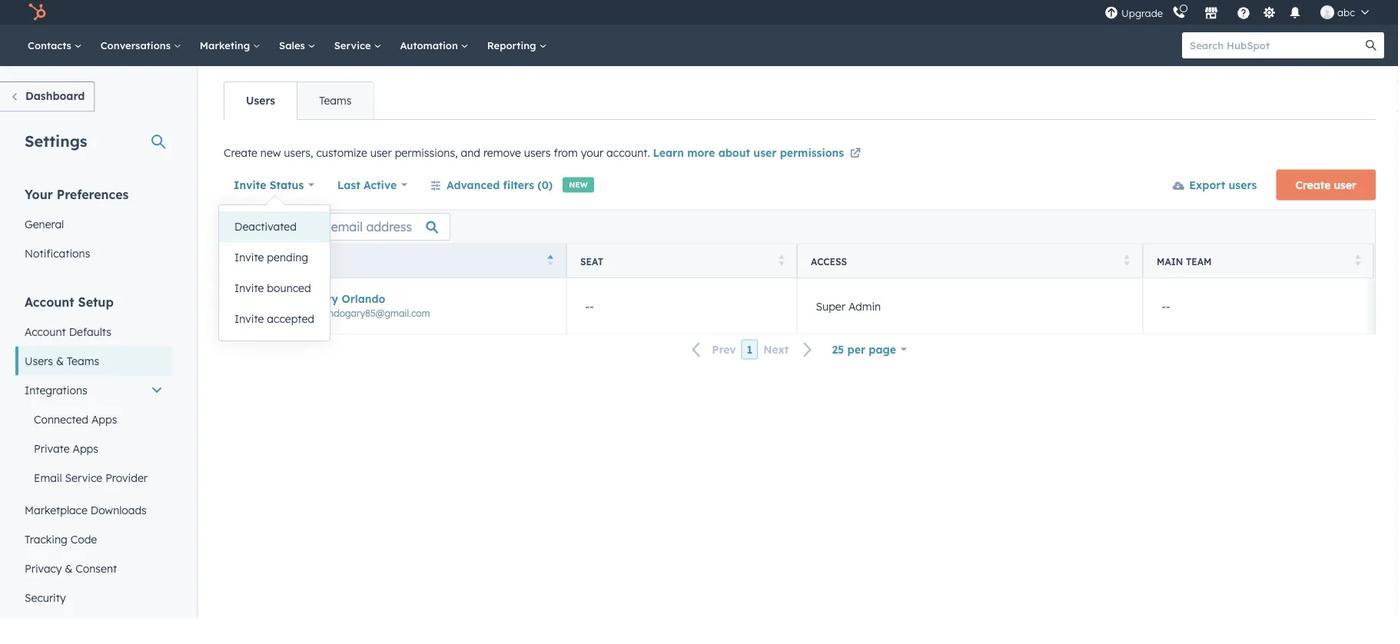 Task type: vqa. For each thing, say whether or not it's contained in the screenshot.
bottom caret image
no



Task type: describe. For each thing, give the bounding box(es) containing it.
conversations link
[[91, 25, 191, 66]]

3 - from the left
[[1162, 299, 1167, 312]]

next button
[[758, 340, 822, 360]]

hubspot image
[[28, 3, 46, 22]]

connected apps link
[[15, 405, 172, 434]]

from
[[554, 146, 578, 160]]

1 link opens in a new window image from the top
[[851, 145, 861, 163]]

export users
[[1190, 178, 1258, 192]]

service inside the "account setup" "element"
[[65, 471, 102, 485]]

learn more about user permissions link
[[653, 145, 864, 163]]

& for users
[[56, 354, 64, 368]]

0 horizontal spatial users
[[524, 146, 551, 160]]

security link
[[15, 583, 172, 613]]

invite status element
[[1374, 278, 1399, 333]]

main team
[[1157, 255, 1212, 267]]

marketplaces image
[[1205, 7, 1219, 21]]

provider
[[105, 471, 148, 485]]

teams link
[[297, 82, 373, 119]]

notifications image
[[1289, 7, 1303, 21]]

hubspot link
[[18, 3, 58, 22]]

pending
[[267, 251, 309, 264]]

link opens in a new window image inside learn more about user permissions link
[[851, 149, 861, 160]]

orlando
[[342, 292, 386, 305]]

1 horizontal spatial service
[[334, 39, 374, 52]]

preferences
[[57, 187, 129, 202]]

notifications button
[[1283, 0, 1309, 25]]

dashboard link
[[0, 82, 95, 112]]

general
[[25, 217, 64, 231]]

invite accepted button
[[219, 304, 330, 335]]

consent
[[76, 562, 117, 575]]

account defaults
[[25, 325, 111, 338]]

press to sort. image for access
[[1125, 255, 1130, 265]]

invite for invite accepted
[[235, 312, 264, 326]]

create for create new users, customize user permissions, and remove users from your account.
[[224, 146, 258, 160]]

press to sort. image
[[779, 255, 785, 265]]

calling icon image
[[1173, 6, 1187, 20]]

per
[[848, 343, 866, 356]]

integrations button
[[15, 376, 172, 405]]

abc button
[[1312, 0, 1379, 25]]

automation
[[400, 39, 461, 52]]

2 - from the left
[[590, 299, 594, 312]]

users for users & teams
[[25, 354, 53, 368]]

press to sort. element for main team
[[1356, 255, 1362, 268]]

upgrade
[[1122, 7, 1164, 20]]

admin
[[849, 299, 882, 312]]

page
[[869, 343, 897, 356]]

defaults
[[69, 325, 111, 338]]

25
[[832, 343, 845, 356]]

upgrade image
[[1105, 7, 1119, 20]]

active
[[364, 178, 397, 192]]

invite for invite status
[[234, 178, 266, 192]]

email service provider link
[[15, 463, 172, 493]]

users & teams link
[[15, 346, 172, 376]]

& for privacy
[[65, 562, 73, 575]]

invite bounced
[[235, 281, 311, 295]]

press to sort. image for main team
[[1356, 255, 1362, 265]]

gary orlando link
[[312, 292, 551, 305]]

invite status button
[[233, 170, 315, 200]]

export users button
[[1164, 170, 1268, 200]]

sales link
[[270, 25, 325, 66]]

sales
[[279, 39, 308, 52]]

permissions,
[[395, 146, 458, 160]]

learn
[[653, 146, 684, 160]]

dashboard
[[25, 89, 85, 103]]

4 - from the left
[[1167, 299, 1171, 312]]

remove
[[484, 146, 521, 160]]

bounced
[[267, 281, 311, 295]]

teams inside the "account setup" "element"
[[67, 354, 99, 368]]

email service provider
[[34, 471, 148, 485]]

2 -- from the left
[[1162, 299, 1171, 312]]

last active button
[[337, 170, 408, 200]]

navigation containing users
[[224, 82, 374, 120]]

deactivated
[[235, 220, 297, 233]]

account.
[[607, 146, 650, 160]]

1 - from the left
[[586, 299, 590, 312]]

last
[[338, 178, 360, 192]]

pagination navigation
[[683, 339, 822, 360]]

gary orlando orlandogary85@gmail.com
[[312, 292, 430, 318]]

invite for invite bounced
[[235, 281, 264, 295]]

reporting
[[487, 39, 539, 52]]

marketing link
[[191, 25, 270, 66]]

1
[[747, 343, 753, 356]]

user inside learn more about user permissions link
[[754, 146, 777, 160]]

search button
[[1359, 32, 1385, 58]]

invite pending button
[[219, 242, 330, 273]]

status
[[270, 178, 304, 192]]

automation link
[[391, 25, 478, 66]]

ascending sort. press to sort descending. element
[[548, 255, 554, 268]]

gary
[[312, 292, 338, 305]]

general link
[[15, 210, 172, 239]]

private apps link
[[15, 434, 172, 463]]

contacts link
[[18, 25, 91, 66]]

tracking code link
[[15, 525, 172, 554]]

1 -- from the left
[[586, 299, 594, 312]]

create for create user
[[1296, 178, 1332, 192]]

new
[[261, 146, 281, 160]]

notifications link
[[15, 239, 172, 268]]

user inside create user button
[[1335, 178, 1357, 192]]

privacy
[[25, 562, 62, 575]]

connected
[[34, 413, 88, 426]]



Task type: locate. For each thing, give the bounding box(es) containing it.
25 per page
[[832, 343, 897, 356]]

1 vertical spatial teams
[[67, 354, 99, 368]]

list box
[[219, 205, 330, 341]]

0 horizontal spatial &
[[56, 354, 64, 368]]

0 horizontal spatial press to sort. image
[[1125, 255, 1130, 265]]

permissions
[[780, 146, 845, 160]]

list box containing deactivated
[[219, 205, 330, 341]]

invite bounced button
[[219, 273, 330, 304]]

users right export
[[1229, 178, 1258, 192]]

2 account from the top
[[25, 325, 66, 338]]

ascending sort. press to sort descending. image
[[548, 255, 554, 265]]

account up account defaults
[[25, 294, 74, 310]]

0 horizontal spatial create
[[224, 146, 258, 160]]

super
[[816, 299, 846, 312]]

main
[[1157, 255, 1184, 267]]

2 link opens in a new window image from the top
[[851, 149, 861, 160]]

1 press to sort. image from the left
[[1125, 255, 1130, 265]]

contacts
[[28, 39, 74, 52]]

0 vertical spatial service
[[334, 39, 374, 52]]

privacy & consent
[[25, 562, 117, 575]]

privacy & consent link
[[15, 554, 172, 583]]

advanced filters (0) button
[[421, 170, 563, 200]]

menu
[[1104, 0, 1381, 25]]

reporting link
[[478, 25, 556, 66]]

users link
[[225, 82, 297, 119]]

abc
[[1338, 6, 1356, 18]]

security
[[25, 591, 66, 605]]

invite inside button
[[235, 281, 264, 295]]

invite down invite bounced
[[235, 312, 264, 326]]

2 press to sort. element from the left
[[1125, 255, 1130, 268]]

0 horizontal spatial users
[[25, 354, 53, 368]]

advanced filters (0)
[[447, 178, 553, 192]]

create user button
[[1277, 170, 1377, 200]]

users left from
[[524, 146, 551, 160]]

super admin
[[816, 299, 882, 312]]

create inside create user button
[[1296, 178, 1332, 192]]

1 horizontal spatial press to sort. image
[[1356, 255, 1362, 265]]

apps for private apps
[[73, 442, 98, 455]]

private
[[34, 442, 70, 455]]

invite down invite pending
[[235, 281, 264, 295]]

apps inside private apps link
[[73, 442, 98, 455]]

1 horizontal spatial &
[[65, 562, 73, 575]]

help button
[[1231, 0, 1258, 25]]

1 vertical spatial users
[[1229, 178, 1258, 192]]

prev button
[[683, 340, 742, 360]]

customize
[[316, 146, 368, 160]]

account up users & teams
[[25, 325, 66, 338]]

search image
[[1367, 40, 1377, 51]]

teams down defaults
[[67, 354, 99, 368]]

press to sort. element
[[779, 255, 785, 268], [1125, 255, 1130, 268], [1356, 255, 1362, 268]]

integrations
[[25, 383, 87, 397]]

more
[[688, 146, 716, 160]]

Search name or email address search field
[[228, 213, 451, 241]]

0 horizontal spatial press to sort. element
[[779, 255, 785, 268]]

downloads
[[91, 503, 147, 517]]

0 horizontal spatial user
[[371, 146, 392, 160]]

0 vertical spatial &
[[56, 354, 64, 368]]

press to sort. element for seat
[[779, 255, 785, 268]]

your preferences element
[[15, 186, 172, 268]]

0 vertical spatial apps
[[91, 413, 117, 426]]

about
[[719, 146, 751, 160]]

1 account from the top
[[25, 294, 74, 310]]

press to sort. image
[[1125, 255, 1130, 265], [1356, 255, 1362, 265]]

marketplace downloads
[[25, 503, 147, 517]]

users for users
[[246, 94, 275, 107]]

apps inside 'connected apps' link
[[91, 413, 117, 426]]

user
[[371, 146, 392, 160], [754, 146, 777, 160], [1335, 178, 1357, 192]]

press to sort. element for access
[[1125, 255, 1130, 268]]

apps
[[91, 413, 117, 426], [73, 442, 98, 455]]

advanced
[[447, 178, 500, 192]]

service link
[[325, 25, 391, 66]]

& right privacy
[[65, 562, 73, 575]]

create user
[[1296, 178, 1357, 192]]

private apps
[[34, 442, 98, 455]]

2 horizontal spatial user
[[1335, 178, 1357, 192]]

&
[[56, 354, 64, 368], [65, 562, 73, 575]]

0 vertical spatial create
[[224, 146, 258, 160]]

accepted
[[267, 312, 315, 326]]

1 vertical spatial apps
[[73, 442, 98, 455]]

1 horizontal spatial user
[[754, 146, 777, 160]]

settings
[[25, 131, 87, 150]]

link opens in a new window image
[[851, 145, 861, 163], [851, 149, 861, 160]]

export
[[1190, 178, 1226, 192]]

users & teams
[[25, 354, 99, 368]]

code
[[71, 533, 97, 546]]

marketplace downloads link
[[15, 496, 172, 525]]

invite accepted
[[235, 312, 315, 326]]

0 vertical spatial account
[[25, 294, 74, 310]]

teams up customize
[[319, 94, 352, 107]]

0 vertical spatial users
[[524, 146, 551, 160]]

users
[[524, 146, 551, 160], [1229, 178, 1258, 192]]

25 per page button
[[822, 334, 917, 365]]

invite down deactivated at the left top
[[235, 251, 264, 264]]

calling icon button
[[1167, 2, 1193, 22]]

1 vertical spatial service
[[65, 471, 102, 485]]

2 horizontal spatial press to sort. element
[[1356, 255, 1362, 268]]

help image
[[1238, 7, 1251, 21]]

users inside navigation
[[246, 94, 275, 107]]

invite left status
[[234, 178, 266, 192]]

1 vertical spatial account
[[25, 325, 66, 338]]

account for account defaults
[[25, 325, 66, 338]]

3 press to sort. element from the left
[[1356, 255, 1362, 268]]

users inside the "account setup" "element"
[[25, 354, 53, 368]]

navigation
[[224, 82, 374, 120]]

teams inside navigation
[[319, 94, 352, 107]]

users up "new"
[[246, 94, 275, 107]]

invite inside popup button
[[234, 178, 266, 192]]

your preferences
[[25, 187, 129, 202]]

1 vertical spatial &
[[65, 562, 73, 575]]

prev
[[712, 343, 736, 356]]

create new users, customize user permissions, and remove users from your account.
[[224, 146, 653, 160]]

apps up email service provider
[[73, 442, 98, 455]]

last active
[[338, 178, 397, 192]]

1 horizontal spatial users
[[246, 94, 275, 107]]

setup
[[78, 294, 114, 310]]

Search HubSpot search field
[[1183, 32, 1371, 58]]

account setup
[[25, 294, 114, 310]]

1 vertical spatial users
[[25, 354, 53, 368]]

new
[[569, 180, 588, 190]]

next
[[764, 343, 789, 356]]

-- down seat at the left top of the page
[[586, 299, 594, 312]]

connected apps
[[34, 413, 117, 426]]

team
[[1187, 255, 1212, 267]]

1 horizontal spatial teams
[[319, 94, 352, 107]]

settings link
[[1261, 4, 1280, 20]]

orlandogary85@gmail.com
[[312, 307, 430, 318]]

users inside button
[[1229, 178, 1258, 192]]

gary orlando image
[[1321, 5, 1335, 19]]

service right sales link
[[334, 39, 374, 52]]

& up integrations
[[56, 354, 64, 368]]

create
[[224, 146, 258, 160], [1296, 178, 1332, 192]]

0 horizontal spatial teams
[[67, 354, 99, 368]]

1 vertical spatial create
[[1296, 178, 1332, 192]]

settings image
[[1263, 7, 1277, 20]]

notifications
[[25, 246, 90, 260]]

apps for connected apps
[[91, 413, 117, 426]]

0 vertical spatial teams
[[319, 94, 352, 107]]

invite for invite pending
[[235, 251, 264, 264]]

2 press to sort. image from the left
[[1356, 255, 1362, 265]]

users up integrations
[[25, 354, 53, 368]]

0 horizontal spatial --
[[586, 299, 594, 312]]

0 vertical spatial users
[[246, 94, 275, 107]]

1 button
[[742, 340, 758, 360]]

-- down main
[[1162, 299, 1171, 312]]

seat
[[581, 255, 604, 267]]

invite pending
[[235, 251, 309, 264]]

1 horizontal spatial press to sort. element
[[1125, 255, 1130, 268]]

1 horizontal spatial --
[[1162, 299, 1171, 312]]

users
[[246, 94, 275, 107], [25, 354, 53, 368]]

1 horizontal spatial create
[[1296, 178, 1332, 192]]

service down private apps link in the bottom left of the page
[[65, 471, 102, 485]]

conversations
[[101, 39, 174, 52]]

name
[[273, 255, 301, 267]]

account setup element
[[15, 293, 172, 613]]

menu containing abc
[[1104, 0, 1381, 25]]

apps down integrations button on the left of page
[[91, 413, 117, 426]]

--
[[586, 299, 594, 312], [1162, 299, 1171, 312]]

users,
[[284, 146, 313, 160]]

1 press to sort. element from the left
[[779, 255, 785, 268]]

deactivated button
[[219, 212, 330, 242]]

0 horizontal spatial service
[[65, 471, 102, 485]]

filters
[[503, 178, 535, 192]]

1 horizontal spatial users
[[1229, 178, 1258, 192]]

email
[[34, 471, 62, 485]]

learn more about user permissions
[[653, 146, 848, 160]]

account for account setup
[[25, 294, 74, 310]]



